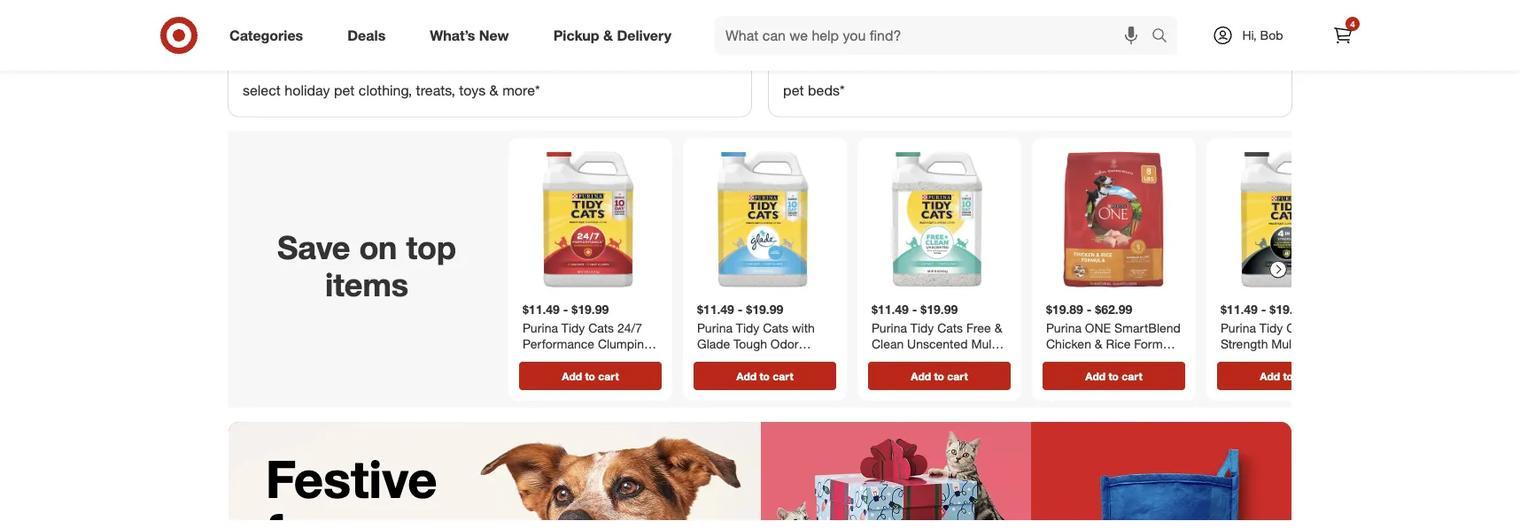 Task type: locate. For each thing, give the bounding box(es) containing it.
smartblend
[[1115, 321, 1181, 336]]

cat inside $11.49 - $19.99 purina tidy cats  4-in-1 strength multi-cat clumping litter
[[1304, 336, 1323, 352]]

litter inside $11.49 - $19.99 purina tidy cats free & clean unscented multi- cat clumping litter
[[952, 352, 980, 367]]

multi- for strength
[[1272, 336, 1304, 352]]

1 - from the left
[[563, 302, 568, 317]]

2 litter from the left
[[1278, 352, 1306, 367]]

target black friday image
[[490, 0, 752, 68], [1031, 0, 1292, 68]]

4 cart from the left
[[1122, 370, 1143, 383]]

cat left unscented
[[872, 352, 891, 367]]

tidy inside $11.49 - $19.99 purina tidy cats free & clean unscented multi- cat clumping litter
[[911, 321, 934, 336]]

cats
[[938, 321, 963, 336], [1287, 321, 1313, 336]]

more*
[[503, 82, 540, 99]]

multi- inside $11.49 - $19.99 purina tidy cats  4-in-1 strength multi-cat clumping litter
[[1272, 336, 1304, 352]]

free
[[967, 321, 991, 336]]

pet
[[334, 82, 355, 99], [783, 82, 804, 99]]

toys
[[459, 82, 486, 99]]

1 $11.49 - $19.99 from the left
[[523, 302, 609, 317]]

1 $11.49 - $19.99 link from the left
[[516, 145, 666, 359]]

tidy inside $11.49 - $19.99 purina tidy cats  4-in-1 strength multi-cat clumping litter
[[1260, 321, 1284, 336]]

purina
[[872, 321, 907, 336], [1047, 321, 1082, 336], [1221, 321, 1257, 336]]

search button
[[1144, 16, 1187, 58]]

cart
[[598, 370, 619, 383], [773, 370, 794, 383], [948, 370, 968, 383], [1122, 370, 1143, 383], [1297, 370, 1318, 383]]

& right free
[[995, 321, 1003, 336]]

purina tidy cats with glade tough odor solutions multiple cats clumping litter image
[[690, 145, 840, 295]]

strength
[[1221, 336, 1269, 352]]

0 horizontal spatial litter
[[952, 352, 980, 367]]

4 - from the left
[[1087, 302, 1092, 317]]

2 add to cart from the left
[[737, 370, 794, 383]]

4 add from the left
[[1086, 370, 1106, 383]]

multi- right unscented
[[972, 336, 1003, 352]]

1 target black friday image from the left
[[490, 0, 752, 68]]

1 horizontal spatial cat
[[1304, 336, 1323, 352]]

- inside $11.49 - $19.99 purina tidy cats free & clean unscented multi- cat clumping litter
[[913, 302, 918, 317]]

& inside $11.49 - $19.99 purina tidy cats free & clean unscented multi- cat clumping litter
[[995, 321, 1003, 336]]

add to cart
[[562, 370, 619, 383], [737, 370, 794, 383], [911, 370, 968, 383], [1086, 370, 1143, 383], [1260, 370, 1318, 383]]

litter inside $11.49 - $19.99 purina tidy cats  4-in-1 strength multi-cat clumping litter
[[1278, 352, 1306, 367]]

0 horizontal spatial cat
[[872, 352, 891, 367]]

clumping inside $11.49 - $19.99 purina tidy cats  4-in-1 strength multi-cat clumping litter
[[1221, 352, 1275, 367]]

tidy right clean
[[911, 321, 934, 336]]

1 add to cart button from the left
[[519, 363, 662, 391]]

to
[[585, 370, 595, 383], [760, 370, 770, 383], [934, 370, 945, 383], [1109, 370, 1119, 383], [1284, 370, 1294, 383]]

4 to from the left
[[1109, 370, 1119, 383]]

& right toys
[[490, 82, 499, 99]]

what's
[[430, 27, 475, 44]]

what's new
[[430, 27, 509, 44]]

multi- inside $11.49 - $19.99 purina tidy cats free & clean unscented multi- cat clumping litter
[[972, 336, 1003, 352]]

$11.49 - $19.99
[[523, 302, 609, 317], [697, 302, 784, 317]]

tidy
[[911, 321, 934, 336], [1260, 321, 1284, 336]]

to for purina one smartblend chicken & rice formula adult dry dog food
[[1109, 370, 1119, 383]]

2 multi- from the left
[[1272, 336, 1304, 352]]

5 to from the left
[[1284, 370, 1294, 383]]

1 horizontal spatial multi-
[[1272, 336, 1304, 352]]

add
[[562, 370, 582, 383], [737, 370, 757, 383], [911, 370, 931, 383], [1086, 370, 1106, 383], [1260, 370, 1281, 383]]

purina inside $11.49 - $19.99 purina tidy cats free & clean unscented multi- cat clumping litter
[[872, 321, 907, 336]]

3 cart from the left
[[948, 370, 968, 383]]

0 horizontal spatial purina
[[872, 321, 907, 336]]

add to cart for purina tidy cats free & clean unscented multi- cat clumping litter
[[911, 370, 968, 383]]

litter
[[952, 352, 980, 367], [1278, 352, 1306, 367]]

0 horizontal spatial pet
[[334, 82, 355, 99]]

2 add from the left
[[737, 370, 757, 383]]

What can we help you find? suggestions appear below search field
[[715, 16, 1156, 55]]

4 $11.49 from the left
[[1221, 302, 1258, 317]]

1 add from the left
[[562, 370, 582, 383]]

2 $11.49 - $19.99 link from the left
[[690, 145, 840, 359]]

clumping inside $11.49 - $19.99 purina tidy cats free & clean unscented multi- cat clumping litter
[[895, 352, 948, 367]]

- for purina one smartblend chicken & rice formula adult dry dog food
[[1087, 302, 1092, 317]]

1 $11.49 from the left
[[523, 302, 560, 317]]

1 horizontal spatial target black friday image
[[1031, 0, 1292, 68]]

$11.49 - $19.99 link
[[516, 145, 666, 359], [690, 145, 840, 359]]

cat inside $11.49 - $19.99 purina tidy cats free & clean unscented multi- cat clumping litter
[[872, 352, 891, 367]]

1 horizontal spatial $11.49 - $19.99
[[697, 302, 784, 317]]

$11.49 inside $11.49 - $19.99 purina tidy cats free & clean unscented multi- cat clumping litter
[[872, 302, 909, 317]]

4 $19.99 from the left
[[1270, 302, 1307, 317]]

add for $11.49 - $19.99 purina tidy cats  4-in-1 strength multi-cat clumping litter
[[1260, 370, 1281, 383]]

$19.99 inside $11.49 - $19.99 purina tidy cats free & clean unscented multi- cat clumping litter
[[921, 302, 958, 317]]

1 horizontal spatial cats
[[1287, 321, 1313, 336]]

3 $19.99 from the left
[[921, 302, 958, 317]]

&
[[604, 27, 613, 44], [490, 82, 499, 99], [995, 321, 1003, 336], [1095, 336, 1103, 352]]

target black friday image inside "pet beds*" link
[[1031, 0, 1292, 68]]

cats inside $11.49 - $19.99 purina tidy cats free & clean unscented multi- cat clumping litter
[[938, 321, 963, 336]]

items
[[325, 265, 409, 304]]

3 $11.49 from the left
[[872, 302, 909, 317]]

4 add to cart button from the left
[[1043, 363, 1186, 391]]

fun
[[266, 502, 344, 522]]

cats left 4-
[[1287, 321, 1313, 336]]

purina one smartblend chicken & rice formula adult dry dog food image
[[1040, 145, 1189, 295]]

multi- left 4-
[[1272, 336, 1304, 352]]

carousel region
[[229, 131, 1371, 423]]

2 horizontal spatial purina
[[1221, 321, 1257, 336]]

litter right the "strength"
[[1278, 352, 1306, 367]]

cats inside $11.49 - $19.99 purina tidy cats  4-in-1 strength multi-cat clumping litter
[[1287, 321, 1313, 336]]

dry
[[1079, 352, 1098, 367]]

save
[[277, 228, 350, 267]]

$19.99
[[572, 302, 609, 317], [746, 302, 784, 317], [921, 302, 958, 317], [1270, 302, 1307, 317]]

cat left in- on the right of the page
[[1304, 336, 1323, 352]]

categories link
[[214, 16, 325, 55]]

save on top items
[[277, 228, 456, 304]]

2 target black friday image from the left
[[1031, 0, 1292, 68]]

cats left free
[[938, 321, 963, 336]]

add to cart for purina tidy cats  4-in-1 strength multi-cat clumping litter
[[1260, 370, 1318, 383]]

target black friday image inside select holiday pet clothing, treats, toys & more* link
[[490, 0, 752, 68]]

pickup & delivery link
[[539, 16, 694, 55]]

formula
[[1135, 336, 1180, 352]]

purina inside $11.49 - $19.99 purina tidy cats  4-in-1 strength multi-cat clumping litter
[[1221, 321, 1257, 336]]

0 horizontal spatial clumping
[[895, 352, 948, 367]]

- inside the "$19.89 - $62.99 purina one smartblend chicken & rice formula adult dry dog food"
[[1087, 302, 1092, 317]]

-
[[563, 302, 568, 317], [738, 302, 743, 317], [913, 302, 918, 317], [1087, 302, 1092, 317], [1262, 302, 1267, 317]]

5 add to cart button from the left
[[1218, 363, 1360, 391]]

purina for purina one smartblend chicken & rice formula adult dry dog food
[[1047, 321, 1082, 336]]

$11.49 - $19.99 for purina tidy cats with glade tough odor solutions multiple cats clumping litter image
[[697, 302, 784, 317]]

cart for $11.49 - $19.99 purina tidy cats free & clean unscented multi- cat clumping litter
[[948, 370, 968, 383]]

add to cart button
[[519, 363, 662, 391], [694, 363, 837, 391], [868, 363, 1011, 391], [1043, 363, 1186, 391], [1218, 363, 1360, 391]]

purina left 4-
[[1221, 321, 1257, 336]]

4 add to cart from the left
[[1086, 370, 1143, 383]]

unscented
[[908, 336, 968, 352]]

litter down free
[[952, 352, 980, 367]]

4 link
[[1324, 16, 1363, 55]]

2 pet from the left
[[783, 82, 804, 99]]

0 horizontal spatial tidy
[[911, 321, 934, 336]]

clumping
[[895, 352, 948, 367], [1221, 352, 1275, 367]]

purina left unscented
[[872, 321, 907, 336]]

$11.49
[[523, 302, 560, 317], [697, 302, 735, 317], [872, 302, 909, 317], [1221, 302, 1258, 317]]

cat for clean
[[872, 352, 891, 367]]

1 multi- from the left
[[972, 336, 1003, 352]]

3 purina from the left
[[1221, 321, 1257, 336]]

add for $19.89 - $62.99 purina one smartblend chicken & rice formula adult dry dog food
[[1086, 370, 1106, 383]]

1 horizontal spatial clumping
[[1221, 352, 1275, 367]]

2 tidy from the left
[[1260, 321, 1284, 336]]

multi-
[[972, 336, 1003, 352], [1272, 336, 1304, 352]]

2 $11.49 - $19.99 from the left
[[697, 302, 784, 317]]

0 horizontal spatial multi-
[[972, 336, 1003, 352]]

1 horizontal spatial litter
[[1278, 352, 1306, 367]]

5 add to cart from the left
[[1260, 370, 1318, 383]]

& left rice
[[1095, 336, 1103, 352]]

1 $19.99 from the left
[[572, 302, 609, 317]]

add for $11.49 - $19.99 purina tidy cats free & clean unscented multi- cat clumping litter
[[911, 370, 931, 383]]

food
[[1128, 352, 1157, 367]]

1 tidy from the left
[[911, 321, 934, 336]]

5 - from the left
[[1262, 302, 1267, 317]]

$11.49 - $19.99 link for fourth 'add to cart' button from right
[[690, 145, 840, 359]]

tidy for unscented
[[911, 321, 934, 336]]

3 add to cart from the left
[[911, 370, 968, 383]]

1 clumping from the left
[[895, 352, 948, 367]]

1 horizontal spatial tidy
[[1260, 321, 1284, 336]]

0 horizontal spatial target black friday image
[[490, 0, 752, 68]]

3 - from the left
[[913, 302, 918, 317]]

holiday
[[285, 82, 330, 99]]

pet beds*
[[783, 82, 845, 99]]

tidy left 4-
[[1260, 321, 1284, 336]]

1 litter from the left
[[952, 352, 980, 367]]

select
[[243, 82, 281, 99]]

1 horizontal spatial purina
[[1047, 321, 1082, 336]]

1 horizontal spatial $11.49 - $19.99 link
[[690, 145, 840, 359]]

- for purina tidy cats free & clean unscented multi- cat clumping litter
[[913, 302, 918, 317]]

hi, bob
[[1243, 27, 1284, 43]]

cat
[[1304, 336, 1323, 352], [872, 352, 891, 367]]

0 horizontal spatial cats
[[938, 321, 963, 336]]

cats for free
[[938, 321, 963, 336]]

2 cats from the left
[[1287, 321, 1313, 336]]

1 horizontal spatial pet
[[783, 82, 804, 99]]

2 purina from the left
[[1047, 321, 1082, 336]]

3 add from the left
[[911, 370, 931, 383]]

3 add to cart button from the left
[[868, 363, 1011, 391]]

pet left beds*
[[783, 82, 804, 99]]

deals
[[348, 27, 386, 44]]

1 purina from the left
[[872, 321, 907, 336]]

1 cats from the left
[[938, 321, 963, 336]]

purina down $19.89
[[1047, 321, 1082, 336]]

one
[[1085, 321, 1111, 336]]

festive fun
[[266, 448, 437, 522]]

0 horizontal spatial $11.49 - $19.99 link
[[516, 145, 666, 359]]

purina inside the "$19.89 - $62.99 purina one smartblend chicken & rice formula adult dry dog food"
[[1047, 321, 1082, 336]]

1 pet from the left
[[334, 82, 355, 99]]

0 horizontal spatial $11.49 - $19.99
[[523, 302, 609, 317]]

$11.49 - $19.99 purina tidy cats free & clean unscented multi- cat clumping litter
[[872, 302, 1003, 367]]

2 clumping from the left
[[1221, 352, 1275, 367]]

- inside $11.49 - $19.99 purina tidy cats  4-in-1 strength multi-cat clumping litter
[[1262, 302, 1267, 317]]

pickup
[[554, 27, 600, 44]]

5 cart from the left
[[1297, 370, 1318, 383]]

dog
[[1102, 352, 1125, 367]]

bob
[[1261, 27, 1284, 43]]

3 to from the left
[[934, 370, 945, 383]]

pet right holiday
[[334, 82, 355, 99]]

5 add from the left
[[1260, 370, 1281, 383]]



Task type: vqa. For each thing, say whether or not it's contained in the screenshot.
$11.49 - $19.99
yes



Task type: describe. For each thing, give the bounding box(es) containing it.
$11.49 - $19.99 for purina tidy cats 24/7 performance clumping cat litter for multiple cats image
[[523, 302, 609, 317]]

search
[[1144, 28, 1187, 46]]

1 add to cart from the left
[[562, 370, 619, 383]]

2 $19.99 from the left
[[746, 302, 784, 317]]

add to cart button for $11.49 - $19.99 purina tidy cats  4-in-1 strength multi-cat clumping litter
[[1218, 363, 1360, 391]]

$19.89
[[1047, 302, 1084, 317]]

& right pickup
[[604, 27, 613, 44]]

what's new link
[[415, 16, 531, 55]]

purina for purina tidy cats free & clean unscented multi- cat clumping litter
[[872, 321, 907, 336]]

add to cart button for $19.89 - $62.99 purina one smartblend chicken & rice formula adult dry dog food
[[1043, 363, 1186, 391]]

1 to from the left
[[585, 370, 595, 383]]

$19.99 inside $11.49 - $19.99 purina tidy cats  4-in-1 strength multi-cat clumping litter
[[1270, 302, 1307, 317]]

pet beds* link
[[769, 0, 1292, 117]]

top
[[406, 228, 456, 267]]

new
[[479, 27, 509, 44]]

cats for 4-
[[1287, 321, 1313, 336]]

& inside the "$19.89 - $62.99 purina one smartblend chicken & rice formula adult dry dog food"
[[1095, 336, 1103, 352]]

clumping for unscented
[[895, 352, 948, 367]]

2 cart from the left
[[773, 370, 794, 383]]

select holiday pet clothing, treats, toys & more* link
[[229, 0, 752, 117]]

2 add to cart button from the left
[[694, 363, 837, 391]]

cart for $11.49 - $19.99 purina tidy cats  4-in-1 strength multi-cat clumping litter
[[1297, 370, 1318, 383]]

$11.49 - $19.99 purina tidy cats  4-in-1 strength multi-cat clumping litter
[[1221, 302, 1349, 367]]

purina tidy cats  4-in-1 strength multi-cat clumping litter image
[[1214, 145, 1364, 295]]

purina tidy cats free & clean unscented multi-cat clumping litter image
[[865, 145, 1015, 295]]

clean
[[872, 336, 904, 352]]

add to cart for purina one smartblend chicken & rice formula adult dry dog food
[[1086, 370, 1143, 383]]

multi- for unscented
[[972, 336, 1003, 352]]

tidy for strength
[[1260, 321, 1284, 336]]

2 - from the left
[[738, 302, 743, 317]]

clothing,
[[359, 82, 412, 99]]

in-
[[1328, 321, 1342, 336]]

2 $11.49 from the left
[[697, 302, 735, 317]]

on
[[359, 228, 397, 267]]

$11.49 inside $11.49 - $19.99 purina tidy cats  4-in-1 strength multi-cat clumping litter
[[1221, 302, 1258, 317]]

treats,
[[416, 82, 455, 99]]

litter for unscented
[[952, 352, 980, 367]]

target black friday image for pet beds*
[[1031, 0, 1292, 68]]

adult
[[1047, 352, 1076, 367]]

pickup & delivery
[[554, 27, 672, 44]]

categories
[[230, 27, 303, 44]]

$62.99
[[1096, 302, 1133, 317]]

$19.89 - $62.99 purina one smartblend chicken & rice formula adult dry dog food
[[1047, 302, 1181, 367]]

1 cart from the left
[[598, 370, 619, 383]]

chicken
[[1047, 336, 1092, 352]]

cart for $19.89 - $62.99 purina one smartblend chicken & rice formula adult dry dog food
[[1122, 370, 1143, 383]]

$11.49 - $19.99 link for first 'add to cart' button from left
[[516, 145, 666, 359]]

select holiday pet clothing, treats, toys & more*
[[243, 82, 540, 99]]

rice
[[1106, 336, 1131, 352]]

4
[[1351, 18, 1356, 29]]

add to cart button for $11.49 - $19.99 purina tidy cats free & clean unscented multi- cat clumping litter
[[868, 363, 1011, 391]]

beds*
[[808, 82, 845, 99]]

1
[[1342, 321, 1349, 336]]

target black friday image for select holiday pet clothing, treats, toys & more*
[[490, 0, 752, 68]]

litter for strength
[[1278, 352, 1306, 367]]

- for purina tidy cats  4-in-1 strength multi-cat clumping litter
[[1262, 302, 1267, 317]]

festive
[[266, 448, 437, 510]]

delivery
[[617, 27, 672, 44]]

hi,
[[1243, 27, 1257, 43]]

to for purina tidy cats free & clean unscented multi- cat clumping litter
[[934, 370, 945, 383]]

2 to from the left
[[760, 370, 770, 383]]

deals link
[[333, 16, 408, 55]]

purina for purina tidy cats  4-in-1 strength multi-cat clumping litter
[[1221, 321, 1257, 336]]

purina tidy cats 24/7 performance clumping cat litter for multiple cats image
[[516, 145, 666, 295]]

cat for 1
[[1304, 336, 1323, 352]]

4-
[[1316, 321, 1328, 336]]

clumping for strength
[[1221, 352, 1275, 367]]

to for purina tidy cats  4-in-1 strength multi-cat clumping litter
[[1284, 370, 1294, 383]]



